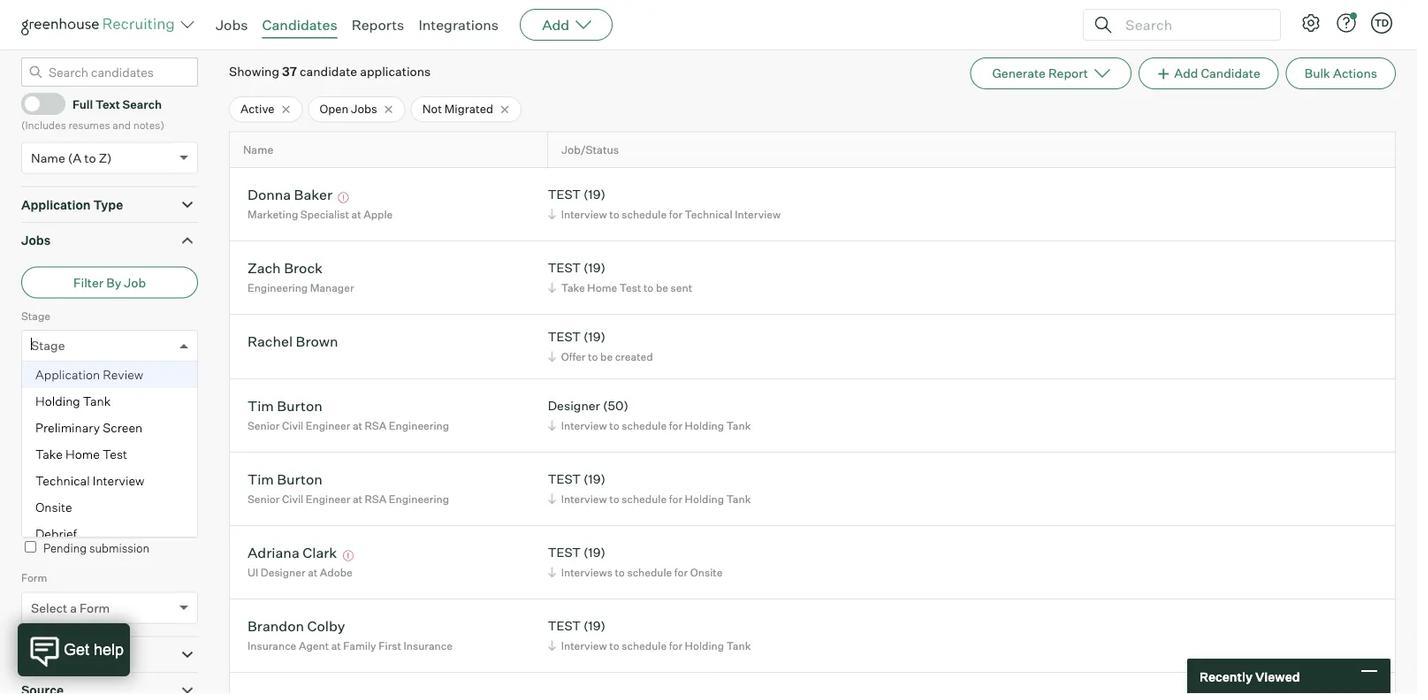 Task type: locate. For each thing, give the bounding box(es) containing it.
jobs up showing
[[216, 16, 248, 34]]

0 horizontal spatial name
[[31, 150, 65, 166]]

4 (19) from the top
[[584, 471, 606, 487]]

list box containing application review
[[22, 362, 197, 547]]

1 vertical spatial tim burton senior civil engineer at rsa engineering
[[248, 470, 449, 505]]

burton for test
[[277, 470, 323, 488]]

post down take home test
[[55, 471, 81, 487]]

and
[[113, 118, 131, 131]]

2 vertical spatial jobs
[[21, 233, 51, 248]]

for inside test (19) interview to schedule for technical interview
[[669, 207, 683, 221]]

test up test (19) offer to be created
[[620, 281, 641, 294]]

add inside popup button
[[542, 16, 570, 34]]

0 vertical spatial tim burton link
[[248, 397, 323, 417]]

zach
[[248, 259, 281, 276]]

tim for designer
[[248, 397, 274, 414]]

add candidate link
[[1139, 58, 1279, 89]]

td button
[[1371, 12, 1392, 34]]

job down preliminary
[[21, 443, 40, 456]]

(19) inside test (19) offer to be created
[[584, 329, 606, 345]]

preliminary screen option
[[22, 415, 197, 441]]

1 vertical spatial engineering
[[389, 419, 449, 432]]

sent inside test (19) take home test to be sent
[[671, 281, 692, 294]]

senior down "rachel"
[[248, 419, 280, 432]]

1 vertical spatial interview to schedule for holding tank link
[[545, 490, 755, 507]]

civil
[[282, 419, 303, 432], [282, 492, 303, 505]]

application up 'holding tank'
[[35, 367, 100, 383]]

2 insurance from the left
[[404, 639, 453, 652]]

interview to schedule for holding tank link down interviews to schedule for onsite link
[[545, 637, 755, 654]]

1 horizontal spatial be
[[600, 350, 613, 363]]

sent up pending submission
[[75, 510, 98, 524]]

(19) up "offer to be created" link
[[584, 329, 606, 345]]

2 vertical spatial job
[[31, 471, 53, 487]]

1 horizontal spatial take
[[561, 281, 585, 294]]

tim down "rachel"
[[248, 397, 274, 414]]

1 test from the top
[[548, 187, 581, 202]]

tim burton link for test
[[248, 470, 323, 490]]

home inside test (19) take home test to be sent
[[587, 281, 617, 294]]

0 vertical spatial submitted
[[67, 443, 119, 456]]

0 vertical spatial home
[[587, 281, 617, 294]]

0 vertical spatial interview to schedule for holding tank link
[[545, 417, 755, 434]]

0 horizontal spatial insurance
[[248, 639, 296, 652]]

test (19) interview to schedule for holding tank down interviews to schedule for onsite link
[[548, 618, 751, 652]]

1 horizontal spatial onsite
[[690, 566, 723, 579]]

home down 'preliminary screen'
[[65, 447, 100, 462]]

1 vertical spatial jobs
[[351, 102, 377, 116]]

2 tim burton link from the top
[[248, 470, 323, 490]]

onsite
[[35, 500, 72, 515], [690, 566, 723, 579]]

0 vertical spatial jobs
[[216, 16, 248, 34]]

milestone up 'holding tank'
[[67, 376, 116, 389]]

candidates
[[262, 16, 337, 34]]

1 engineer from the top
[[306, 419, 350, 432]]

1 rsa from the top
[[365, 419, 387, 432]]

reports link
[[352, 16, 404, 34]]

1 horizontal spatial form
[[80, 600, 110, 616]]

0 vertical spatial civil
[[282, 419, 303, 432]]

test inside test (19) offer to be created
[[548, 329, 581, 345]]

(19) inside test (19) interview to schedule for technical interview
[[584, 187, 606, 202]]

technical inside option
[[35, 473, 90, 489]]

interview to schedule for holding tank link up test (19) interviews to schedule for onsite
[[545, 490, 755, 507]]

to up test (19) take home test to be sent
[[609, 207, 619, 221]]

Search text field
[[1121, 12, 1264, 38]]

to right "offer"
[[588, 350, 598, 363]]

1 vertical spatial burton
[[277, 470, 323, 488]]

6 test from the top
[[548, 618, 581, 634]]

designer down adriana clark link at the left of the page
[[261, 566, 306, 579]]

(19) down interviews
[[584, 618, 606, 634]]

(19) for interviews to schedule for onsite
[[584, 545, 606, 560]]

colby
[[307, 617, 345, 635]]

schedule down interviews to schedule for onsite link
[[622, 639, 667, 652]]

1 vertical spatial senior
[[248, 492, 280, 505]]

test inside test (19) interview to schedule for technical interview
[[548, 187, 581, 202]]

to
[[84, 150, 96, 166], [609, 207, 619, 221], [644, 281, 654, 294], [588, 350, 598, 363], [609, 419, 619, 432], [609, 492, 619, 505], [615, 566, 625, 579], [609, 639, 619, 652]]

home up test (19) offer to be created
[[587, 281, 617, 294]]

add candidate
[[1174, 66, 1261, 81]]

2 civil from the top
[[282, 492, 303, 505]]

0 vertical spatial senior
[[248, 419, 280, 432]]

1 vertical spatial sent
[[75, 510, 98, 524]]

submitted
[[67, 443, 119, 456], [84, 471, 145, 487]]

tim burton senior civil engineer at rsa engineering up the 'adriana clark has been in onsite for more than 21 days' image
[[248, 470, 449, 505]]

to up test (19) interviews to schedule for onsite
[[609, 492, 619, 505]]

0 vertical spatial tim
[[248, 397, 274, 414]]

2 vertical spatial interview to schedule for holding tank link
[[545, 637, 755, 654]]

job post submitted down take home test
[[31, 471, 145, 487]]

onsite inside test (19) interviews to schedule for onsite
[[690, 566, 723, 579]]

1 vertical spatial home
[[65, 447, 100, 462]]

schedule right interviews
[[627, 566, 672, 579]]

adriana clark has been in onsite for more than 21 days image
[[340, 551, 356, 561]]

name for name (a to z)
[[31, 150, 65, 166]]

5 test from the top
[[548, 545, 581, 560]]

application down name (a to z) option
[[21, 197, 91, 212]]

to right interviews
[[615, 566, 625, 579]]

brock
[[284, 259, 323, 276]]

clark
[[303, 543, 337, 561]]

0 horizontal spatial be
[[59, 510, 73, 524]]

take inside test (19) take home test to be sent
[[561, 281, 585, 294]]

engineering inside zach brock engineering manager
[[248, 281, 308, 294]]

burton up adriana clark
[[277, 470, 323, 488]]

holding inside designer (50) interview to schedule for holding tank
[[685, 419, 724, 432]]

0 vertical spatial sent
[[671, 281, 692, 294]]

0 vertical spatial add
[[542, 16, 570, 34]]

0 vertical spatial form
[[21, 571, 47, 585]]

take inside option
[[35, 447, 63, 462]]

application review option
[[22, 362, 197, 388]]

schedule up test (19) take home test to be sent
[[622, 207, 667, 221]]

candidates link
[[262, 16, 337, 34]]

test inside test (19) take home test to be sent
[[620, 281, 641, 294]]

1 vertical spatial test
[[102, 447, 127, 462]]

interview to schedule for holding tank link down (50)
[[545, 417, 755, 434]]

(50)
[[603, 398, 629, 413]]

1 senior from the top
[[248, 419, 280, 432]]

test for offer to be created
[[548, 329, 581, 345]]

name (a to z)
[[31, 150, 112, 166]]

0 vertical spatial take
[[561, 281, 585, 294]]

1 vertical spatial test (19) interview to schedule for holding tank
[[548, 618, 751, 652]]

a
[[70, 600, 77, 616]]

offer
[[561, 350, 586, 363]]

application inside "option"
[[35, 367, 100, 383]]

be
[[656, 281, 668, 294], [600, 350, 613, 363], [59, 510, 73, 524]]

(19) down (50)
[[584, 471, 606, 487]]

civil down rachel brown link
[[282, 419, 303, 432]]

3 (19) from the top
[[584, 329, 606, 345]]

tank inside the holding tank option
[[83, 394, 111, 409]]

jobs
[[216, 16, 248, 34], [351, 102, 377, 116], [21, 233, 51, 248]]

1 horizontal spatial test
[[620, 281, 641, 294]]

1 horizontal spatial name
[[243, 143, 273, 157]]

post down preliminary
[[42, 443, 65, 456]]

1 vertical spatial submitted
[[84, 471, 145, 487]]

1 civil from the top
[[282, 419, 303, 432]]

job right by
[[124, 275, 146, 290]]

0 vertical spatial application
[[21, 197, 91, 212]]

donna
[[248, 185, 291, 203]]

details
[[63, 647, 105, 662]]

2 burton from the top
[[277, 470, 323, 488]]

(19) up take home test to be sent link
[[584, 260, 606, 276]]

interview
[[561, 207, 607, 221], [735, 207, 781, 221], [561, 419, 607, 432], [93, 473, 145, 489], [561, 492, 607, 505], [561, 639, 607, 652]]

2 vertical spatial engineering
[[389, 492, 449, 505]]

0 vertical spatial job
[[124, 275, 146, 290]]

family
[[343, 639, 376, 652]]

brandon colby insurance agent at family first insurance
[[248, 617, 453, 652]]

to inside test (19) interview to schedule for technical interview
[[609, 207, 619, 221]]

1 interview to schedule for holding tank link from the top
[[545, 417, 755, 434]]

resumes
[[68, 118, 110, 131]]

insurance right the first
[[404, 639, 453, 652]]

be right to
[[59, 510, 73, 524]]

1 vertical spatial onsite
[[690, 566, 723, 579]]

4 test from the top
[[548, 471, 581, 487]]

2 engineer from the top
[[306, 492, 350, 505]]

0 horizontal spatial designer
[[261, 566, 306, 579]]

1 vertical spatial add
[[1174, 66, 1198, 81]]

to down (50)
[[609, 419, 619, 432]]

civil for designer (50)
[[282, 419, 303, 432]]

filter by job button
[[21, 267, 198, 299]]

0 horizontal spatial home
[[65, 447, 100, 462]]

1 horizontal spatial jobs
[[216, 16, 248, 34]]

0 horizontal spatial take
[[35, 447, 63, 462]]

2 senior from the top
[[248, 492, 280, 505]]

1 vertical spatial post
[[55, 471, 81, 487]]

0 vertical spatial technical
[[685, 207, 733, 221]]

to down interviews to schedule for onsite link
[[609, 639, 619, 652]]

donna baker has been in technical interview for more than 14 days image
[[336, 192, 351, 203]]

first
[[379, 639, 401, 652]]

onsite option
[[22, 494, 197, 521]]

take up test (19) offer to be created
[[561, 281, 585, 294]]

designer inside designer (50) interview to schedule for holding tank
[[548, 398, 600, 413]]

full text search (includes resumes and notes)
[[21, 97, 164, 131]]

reached milestone
[[21, 376, 116, 389]]

select
[[31, 600, 67, 616]]

pending
[[43, 541, 87, 555]]

technical inside test (19) interview to schedule for technical interview
[[685, 207, 733, 221]]

form right a
[[80, 600, 110, 616]]

1 (19) from the top
[[584, 187, 606, 202]]

senior for test (19)
[[248, 492, 280, 505]]

0 horizontal spatial test
[[102, 447, 127, 462]]

interviews to schedule for onsite link
[[545, 564, 727, 581]]

1 vertical spatial engineer
[[306, 492, 350, 505]]

(19) down job/status
[[584, 187, 606, 202]]

profile details
[[21, 647, 105, 662]]

senior
[[248, 419, 280, 432], [248, 492, 280, 505]]

2 tim from the top
[[248, 470, 274, 488]]

0 vertical spatial engineer
[[306, 419, 350, 432]]

at
[[351, 207, 361, 221], [353, 419, 362, 432], [353, 492, 362, 505], [308, 566, 318, 579], [331, 639, 341, 652]]

2 interview to schedule for holding tank link from the top
[[545, 490, 755, 507]]

senior for designer (50)
[[248, 419, 280, 432]]

2 (19) from the top
[[584, 260, 606, 276]]

zach brock engineering manager
[[248, 259, 354, 294]]

schedule up test (19) interviews to schedule for onsite
[[622, 492, 667, 505]]

(19) up interviews
[[584, 545, 606, 560]]

submitted down 'preliminary screen'
[[67, 443, 119, 456]]

(19) inside test (19) take home test to be sent
[[584, 260, 606, 276]]

engineer
[[306, 419, 350, 432], [306, 492, 350, 505]]

0 vertical spatial rsa
[[365, 419, 387, 432]]

milestone
[[67, 376, 116, 389], [31, 405, 88, 420]]

add
[[542, 16, 570, 34], [1174, 66, 1198, 81]]

1 vertical spatial designer
[[261, 566, 306, 579]]

0 vertical spatial burton
[[277, 397, 323, 414]]

3 test from the top
[[548, 329, 581, 345]]

1 horizontal spatial technical
[[685, 207, 733, 221]]

1 vertical spatial tim
[[248, 470, 274, 488]]

submitted down the take home test option
[[84, 471, 145, 487]]

tim burton senior civil engineer at rsa engineering for test
[[248, 470, 449, 505]]

name
[[243, 143, 273, 157], [31, 150, 65, 166]]

test down preliminary screen option at the bottom of page
[[102, 447, 127, 462]]

1 vertical spatial technical
[[35, 473, 90, 489]]

greenhouse recruiting image
[[21, 14, 180, 35]]

engineer up clark
[[306, 492, 350, 505]]

0 horizontal spatial jobs
[[21, 233, 51, 248]]

test inside test (19) take home test to be sent
[[548, 260, 581, 276]]

1 vertical spatial be
[[600, 350, 613, 363]]

0 vertical spatial test (19) interview to schedule for holding tank
[[548, 471, 751, 505]]

(includes
[[21, 118, 66, 131]]

integrations
[[419, 16, 499, 34]]

(19) for interview to schedule for technical interview
[[584, 187, 606, 202]]

engineer down brown
[[306, 419, 350, 432]]

1 vertical spatial form
[[80, 600, 110, 616]]

test
[[620, 281, 641, 294], [102, 447, 127, 462]]

None field
[[31, 331, 35, 361]]

bulk
[[1305, 66, 1331, 81]]

z)
[[99, 150, 112, 166]]

take
[[561, 281, 585, 294], [35, 447, 63, 462]]

sent down interview to schedule for technical interview link
[[671, 281, 692, 294]]

0 vertical spatial onsite
[[35, 500, 72, 515]]

home inside the take home test option
[[65, 447, 100, 462]]

schedule inside designer (50) interview to schedule for holding tank
[[622, 419, 667, 432]]

0 vertical spatial milestone
[[67, 376, 116, 389]]

civil for test (19)
[[282, 492, 303, 505]]

notes)
[[133, 118, 164, 131]]

interview inside designer (50) interview to schedule for holding tank
[[561, 419, 607, 432]]

0 vertical spatial designer
[[548, 398, 600, 413]]

1 vertical spatial rsa
[[365, 492, 387, 505]]

be left the 'created'
[[600, 350, 613, 363]]

open jobs
[[320, 102, 377, 116]]

1 horizontal spatial sent
[[671, 281, 692, 294]]

(19) inside test (19) interviews to schedule for onsite
[[584, 545, 606, 560]]

milestone down reached milestone
[[31, 405, 88, 420]]

1 tim burton senior civil engineer at rsa engineering from the top
[[248, 397, 449, 432]]

2 tim burton senior civil engineer at rsa engineering from the top
[[248, 470, 449, 505]]

jobs down application type
[[21, 233, 51, 248]]

reports
[[352, 16, 404, 34]]

test (19) interview to schedule for holding tank down designer (50) interview to schedule for holding tank at the bottom of the page
[[548, 471, 751, 505]]

1 vertical spatial civil
[[282, 492, 303, 505]]

1 tim burton link from the top
[[248, 397, 323, 417]]

tank inside designer (50) interview to schedule for holding tank
[[726, 419, 751, 432]]

zach brock link
[[248, 259, 323, 279]]

job post submitted down preliminary
[[21, 443, 119, 456]]

to inside designer (50) interview to schedule for holding tank
[[609, 419, 619, 432]]

job inside button
[[124, 275, 146, 290]]

1 vertical spatial tim burton link
[[248, 470, 323, 490]]

list box
[[22, 362, 197, 547]]

burton down rachel brown link
[[277, 397, 323, 414]]

Pending submission checkbox
[[25, 541, 36, 553]]

form element
[[21, 570, 198, 636]]

manager
[[310, 281, 354, 294]]

designer left (50)
[[548, 398, 600, 413]]

insurance down brandon
[[248, 639, 296, 652]]

0 horizontal spatial form
[[21, 571, 47, 585]]

screen
[[103, 420, 143, 436]]

test inside test (19) interviews to schedule for onsite
[[548, 545, 581, 560]]

civil up adriana clark
[[282, 492, 303, 505]]

1 horizontal spatial home
[[587, 281, 617, 294]]

0 horizontal spatial add
[[542, 16, 570, 34]]

tim up adriana
[[248, 470, 274, 488]]

to inside test (19) interviews to schedule for onsite
[[615, 566, 625, 579]]

be down interview to schedule for technical interview link
[[656, 281, 668, 294]]

1 horizontal spatial add
[[1174, 66, 1198, 81]]

burton for designer
[[277, 397, 323, 414]]

holding
[[35, 394, 80, 409], [685, 419, 724, 432], [685, 492, 724, 505], [685, 639, 724, 652]]

tim burton link up adriana clark
[[248, 470, 323, 490]]

form down the "pending submission" checkbox
[[21, 571, 47, 585]]

filter by job
[[73, 275, 146, 290]]

tim burton link down rachel brown link
[[248, 397, 323, 417]]

2 horizontal spatial be
[[656, 281, 668, 294]]

for inside test (19) interviews to schedule for onsite
[[674, 566, 688, 579]]

to inside test (19) offer to be created
[[588, 350, 598, 363]]

td button
[[1368, 9, 1396, 37]]

tim burton senior civil engineer at rsa engineering down brown
[[248, 397, 449, 432]]

0 horizontal spatial technical
[[35, 473, 90, 489]]

schedule inside test (19) interviews to schedule for onsite
[[627, 566, 672, 579]]

take down preliminary
[[35, 447, 63, 462]]

report
[[1049, 66, 1088, 81]]

application for application type
[[21, 197, 91, 212]]

1 tim from the top
[[248, 397, 274, 414]]

test (19) interview to schedule for holding tank
[[548, 471, 751, 505], [548, 618, 751, 652]]

submission
[[89, 541, 149, 555]]

1 vertical spatial application
[[35, 367, 100, 383]]

0 horizontal spatial onsite
[[35, 500, 72, 515]]

filter
[[73, 275, 104, 290]]

add for add
[[542, 16, 570, 34]]

name for name
[[243, 143, 273, 157]]

rsa for designer (50)
[[365, 419, 387, 432]]

interview to schedule for holding tank link
[[545, 417, 755, 434], [545, 490, 755, 507], [545, 637, 755, 654]]

5 (19) from the top
[[584, 545, 606, 560]]

holding inside option
[[35, 394, 80, 409]]

marketing specialist at apple
[[248, 207, 393, 221]]

to left z)
[[84, 150, 96, 166]]

test for interview to schedule for holding tank
[[548, 471, 581, 487]]

0 vertical spatial test
[[620, 281, 641, 294]]

rachel
[[248, 332, 293, 350]]

0 vertical spatial tim burton senior civil engineer at rsa engineering
[[248, 397, 449, 432]]

0 vertical spatial be
[[656, 281, 668, 294]]

job up to
[[31, 471, 53, 487]]

interview inside option
[[93, 473, 145, 489]]

preliminary
[[35, 420, 100, 436]]

1 horizontal spatial insurance
[[404, 639, 453, 652]]

jobs right open
[[351, 102, 377, 116]]

1 horizontal spatial designer
[[548, 398, 600, 413]]

2 rsa from the top
[[365, 492, 387, 505]]

test
[[548, 187, 581, 202], [548, 260, 581, 276], [548, 329, 581, 345], [548, 471, 581, 487], [548, 545, 581, 560], [548, 618, 581, 634]]

to up the 'created'
[[644, 281, 654, 294]]

2 test from the top
[[548, 260, 581, 276]]

name left (a
[[31, 150, 65, 166]]

schedule down (50)
[[622, 419, 667, 432]]

1 vertical spatial job
[[21, 443, 40, 456]]

1 vertical spatial take
[[35, 447, 63, 462]]

1 burton from the top
[[277, 397, 323, 414]]

senior up adriana
[[248, 492, 280, 505]]

test inside option
[[102, 447, 127, 462]]

Search candidates field
[[21, 58, 198, 87]]

name down active
[[243, 143, 273, 157]]

0 vertical spatial engineering
[[248, 281, 308, 294]]



Task type: describe. For each thing, give the bounding box(es) containing it.
interviews
[[561, 566, 613, 579]]

0 vertical spatial post
[[42, 443, 65, 456]]

rachel brown
[[248, 332, 338, 350]]

engineering for test
[[389, 492, 449, 505]]

generate report button
[[970, 58, 1132, 89]]

active
[[240, 102, 275, 116]]

interview to schedule for technical interview link
[[545, 206, 785, 223]]

0 horizontal spatial sent
[[75, 510, 98, 524]]

search
[[123, 97, 162, 111]]

at inside brandon colby insurance agent at family first insurance
[[331, 639, 341, 652]]

1 vertical spatial milestone
[[31, 405, 88, 420]]

test (19) take home test to be sent
[[548, 260, 692, 294]]

name (a to z) option
[[31, 150, 112, 166]]

adobe
[[320, 566, 353, 579]]

2 test (19) interview to schedule for holding tank from the top
[[548, 618, 751, 652]]

created
[[615, 350, 653, 363]]

applications
[[360, 64, 431, 79]]

2 vertical spatial be
[[59, 510, 73, 524]]

technical interview option
[[22, 468, 197, 494]]

3 interview to schedule for holding tank link from the top
[[545, 637, 755, 654]]

stage element
[[21, 307, 198, 547]]

test (19) interview to schedule for technical interview
[[548, 187, 781, 221]]

recently
[[1200, 669, 1253, 684]]

adriana clark link
[[248, 543, 337, 564]]

0 vertical spatial job post submitted
[[21, 443, 119, 456]]

job post submitted element
[[21, 441, 198, 508]]

integrations link
[[419, 16, 499, 34]]

candidate reports are now available! apply filters and select "view in app" element
[[970, 58, 1132, 89]]

donna baker
[[248, 185, 333, 203]]

agent
[[299, 639, 329, 652]]

adriana clark
[[248, 543, 337, 561]]

select a form
[[31, 600, 110, 616]]

showing 37 candidate applications
[[229, 64, 431, 79]]

donna baker link
[[248, 185, 333, 206]]

to
[[43, 510, 57, 524]]

test (19) interviews to schedule for onsite
[[548, 545, 723, 579]]

add button
[[520, 9, 613, 41]]

test for interviews to schedule for onsite
[[548, 545, 581, 560]]

interview to schedule for holding tank link for (19)
[[545, 490, 755, 507]]

rsa for test (19)
[[365, 492, 387, 505]]

showing
[[229, 64, 279, 79]]

baker
[[294, 185, 333, 203]]

configure image
[[1301, 12, 1322, 34]]

adriana
[[248, 543, 300, 561]]

brandon
[[248, 617, 304, 635]]

profile
[[21, 647, 61, 662]]

not migrated
[[422, 102, 493, 116]]

td
[[1375, 17, 1389, 29]]

test for take home test to be sent
[[548, 260, 581, 276]]

checkmark image
[[29, 97, 42, 109]]

add for add candidate
[[1174, 66, 1198, 81]]

pending submission
[[43, 541, 149, 555]]

list box inside the stage element
[[22, 362, 197, 547]]

(a
[[68, 150, 82, 166]]

candidate
[[300, 64, 357, 79]]

open
[[320, 102, 349, 116]]

take home test option
[[22, 441, 197, 468]]

jobs link
[[216, 16, 248, 34]]

to inside test (19) take home test to be sent
[[644, 281, 654, 294]]

recently viewed
[[1200, 669, 1300, 684]]

(19) for take home test to be sent
[[584, 260, 606, 276]]

migrated
[[445, 102, 493, 116]]

actions
[[1333, 66, 1377, 81]]

application type
[[21, 197, 123, 212]]

debrief option
[[22, 521, 197, 547]]

ui
[[248, 566, 258, 579]]

tim for test
[[248, 470, 274, 488]]

specialist
[[300, 207, 349, 221]]

37
[[282, 64, 297, 79]]

apple
[[364, 207, 393, 221]]

take home test to be sent link
[[545, 279, 697, 296]]

0 vertical spatial stage
[[21, 309, 50, 322]]

application for application review
[[35, 367, 100, 383]]

be inside test (19) offer to be created
[[600, 350, 613, 363]]

reached
[[21, 376, 65, 389]]

ui designer at adobe
[[248, 566, 353, 579]]

test for interview to schedule for technical interview
[[548, 187, 581, 202]]

(19) for offer to be created
[[584, 329, 606, 345]]

generate report
[[992, 66, 1088, 81]]

engineer for test (19)
[[306, 492, 350, 505]]

to be sent
[[43, 510, 98, 524]]

engineering for designer
[[389, 419, 449, 432]]

6 (19) from the top
[[584, 618, 606, 634]]

job/status
[[561, 143, 619, 157]]

1 vertical spatial stage
[[31, 338, 65, 353]]

be inside test (19) take home test to be sent
[[656, 281, 668, 294]]

1 test (19) interview to schedule for holding tank from the top
[[548, 471, 751, 505]]

marketing
[[248, 207, 298, 221]]

none field inside the stage element
[[31, 331, 35, 361]]

take home test
[[35, 447, 127, 462]]

candidate
[[1201, 66, 1261, 81]]

offer to be created link
[[545, 348, 657, 365]]

generate
[[992, 66, 1046, 81]]

rachel brown link
[[248, 332, 338, 352]]

1 insurance from the left
[[248, 639, 296, 652]]

text
[[95, 97, 120, 111]]

interview to schedule for holding tank link for (50)
[[545, 417, 755, 434]]

bulk actions link
[[1286, 58, 1396, 89]]

application review
[[35, 367, 143, 383]]

(19) for interview to schedule for holding tank
[[584, 471, 606, 487]]

1 vertical spatial job post submitted
[[31, 471, 145, 487]]

type
[[93, 197, 123, 212]]

reached milestone element
[[21, 374, 198, 441]]

preliminary screen
[[35, 420, 143, 436]]

onsite inside option
[[35, 500, 72, 515]]

debrief
[[35, 526, 77, 542]]

tim burton senior civil engineer at rsa engineering for designer
[[248, 397, 449, 432]]

holding tank option
[[22, 388, 197, 415]]

engineer for designer (50)
[[306, 419, 350, 432]]

for inside designer (50) interview to schedule for holding tank
[[669, 419, 683, 432]]

2 horizontal spatial jobs
[[351, 102, 377, 116]]

bulk actions
[[1305, 66, 1377, 81]]

tim burton link for designer
[[248, 397, 323, 417]]

holding tank
[[35, 394, 111, 409]]

brown
[[296, 332, 338, 350]]

schedule inside test (19) interview to schedule for technical interview
[[622, 207, 667, 221]]

designer (50) interview to schedule for holding tank
[[548, 398, 751, 432]]

by
[[106, 275, 121, 290]]

full
[[72, 97, 93, 111]]

technical interview
[[35, 473, 145, 489]]

not
[[422, 102, 442, 116]]

viewed
[[1255, 669, 1300, 684]]



Task type: vqa. For each thing, say whether or not it's contained in the screenshot.
YOU to the right
no



